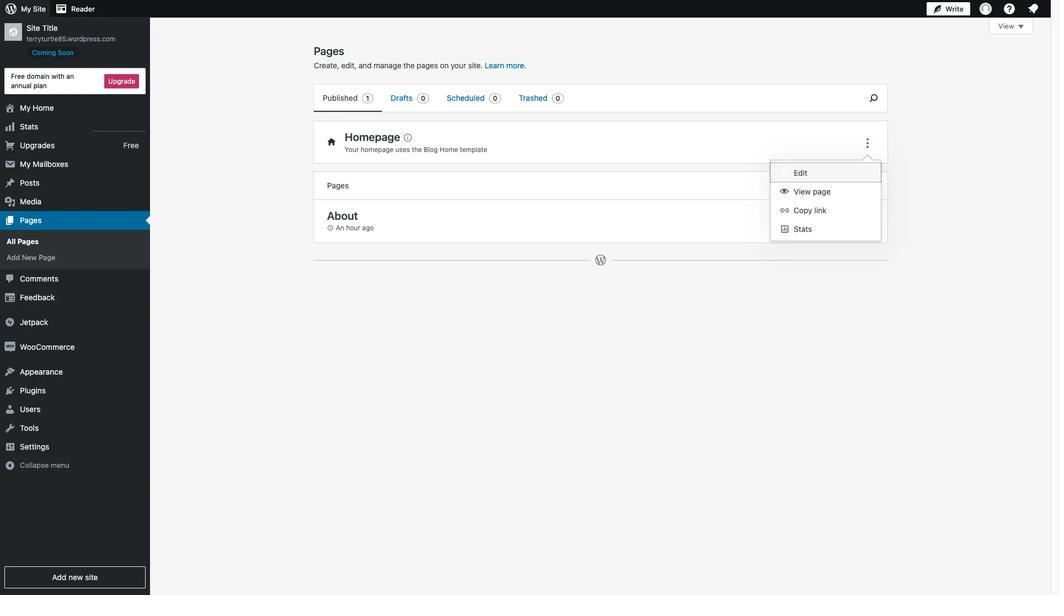 Task type: describe. For each thing, give the bounding box(es) containing it.
highest hourly views 0 image
[[93, 125, 146, 132]]

all
[[7, 238, 16, 246]]

site
[[85, 573, 98, 583]]

.
[[524, 61, 526, 70]]

media
[[20, 197, 42, 206]]

new for page
[[840, 182, 853, 190]]

edit link
[[771, 163, 881, 182]]

my home
[[20, 103, 54, 113]]

appearance
[[20, 367, 63, 377]]

collapse menu
[[20, 461, 69, 469]]

upgrade button
[[104, 74, 139, 88]]

jetpack link
[[0, 313, 150, 332]]

terryturtle85.wordpress.com
[[26, 35, 115, 43]]

toggle menu image
[[861, 216, 874, 229]]

pages
[[417, 61, 438, 70]]

add new page link
[[0, 250, 150, 265]]

copy link button
[[771, 201, 881, 220]]

view page button
[[771, 182, 881, 201]]

an inside main content
[[336, 224, 344, 232]]

feedback link
[[0, 288, 150, 307]]

an inside free domain with an annual plan
[[66, 73, 74, 80]]

plugins
[[20, 386, 46, 395]]

on
[[440, 61, 449, 70]]

view page
[[794, 187, 831, 196]]

uses
[[395, 146, 410, 153]]

about
[[327, 209, 358, 222]]

with
[[51, 73, 64, 80]]

new for site
[[68, 573, 83, 583]]

homepage
[[345, 130, 400, 143]]

manage your notifications image
[[1027, 2, 1040, 15]]

site inside site title terryturtle85.wordpress.com
[[26, 23, 40, 33]]

woocommerce
[[20, 343, 75, 352]]

collapse menu link
[[0, 457, 150, 475]]

closed image
[[1018, 25, 1024, 29]]

pages up new
[[17, 238, 39, 246]]

add new site
[[52, 573, 98, 583]]

new
[[22, 253, 37, 261]]

my home link
[[0, 99, 150, 118]]

my site
[[21, 5, 46, 13]]

0 for trashed
[[556, 95, 560, 102]]

view button
[[989, 18, 1033, 34]]

about link
[[327, 209, 358, 222]]

woocommerce link
[[0, 338, 150, 357]]

img image for jetpack
[[4, 317, 15, 328]]

users link
[[0, 400, 150, 419]]

an hour ago link
[[327, 223, 380, 233]]

stats inside button
[[794, 225, 812, 234]]

1 vertical spatial the
[[412, 146, 422, 153]]

hour
[[346, 224, 360, 232]]

comments link
[[0, 269, 150, 288]]

page inside add new page link
[[855, 182, 870, 190]]

upgrade
[[108, 77, 135, 85]]

page
[[39, 253, 55, 261]]

blog
[[424, 146, 438, 153]]

homepage link
[[345, 130, 417, 143]]

menu
[[51, 461, 69, 469]]

add for add new page
[[7, 253, 20, 261]]

tools link
[[0, 419, 150, 438]]

upgrades
[[20, 141, 55, 150]]

pages link
[[0, 211, 150, 230]]

your
[[451, 61, 466, 70]]

tools
[[20, 424, 39, 433]]

add for add new page
[[826, 182, 838, 190]]

comments
[[20, 274, 58, 283]]

my site link
[[0, 0, 50, 18]]

page inside view page button
[[813, 187, 831, 196]]

0 vertical spatial stats
[[20, 122, 38, 131]]

your
[[345, 146, 359, 153]]

my mailboxes
[[20, 160, 68, 169]]

learn more
[[485, 61, 524, 70]]

link
[[815, 206, 827, 215]]

users
[[20, 405, 41, 414]]

my for my mailboxes
[[20, 160, 31, 169]]

time image
[[1054, 42, 1059, 52]]

add new page
[[7, 253, 55, 261]]

0 for scheduled
[[493, 95, 497, 102]]

pages down media
[[20, 216, 42, 225]]

view for view page
[[794, 187, 811, 196]]

template
[[460, 146, 487, 153]]

posts link
[[0, 174, 150, 193]]

learn more link
[[485, 61, 524, 70]]

appearance link
[[0, 363, 150, 381]]

my mailboxes link
[[0, 155, 150, 174]]



Task type: vqa. For each thing, say whether or not it's contained in the screenshot.
img
yes



Task type: locate. For each thing, give the bounding box(es) containing it.
0 horizontal spatial stats
[[20, 122, 38, 131]]

all pages link
[[0, 234, 150, 250]]

view
[[998, 22, 1015, 30], [794, 187, 811, 196]]

view for view
[[998, 22, 1015, 30]]

0 vertical spatial the
[[403, 61, 415, 70]]

annual plan
[[11, 82, 47, 90]]

1 horizontal spatial add
[[52, 573, 66, 583]]

0 horizontal spatial 0
[[421, 95, 425, 102]]

feedback
[[20, 293, 55, 302]]

an
[[66, 73, 74, 80], [336, 224, 344, 232]]

new left site
[[68, 573, 83, 583]]

free for free domain with an annual plan
[[11, 73, 25, 80]]

create,
[[314, 61, 339, 70]]

write link
[[927, 0, 970, 18]]

1 vertical spatial new
[[68, 573, 83, 583]]

add new page link
[[821, 178, 874, 194]]

mailboxes
[[33, 160, 68, 169]]

0 horizontal spatial view
[[794, 187, 811, 196]]

1 vertical spatial an
[[336, 224, 344, 232]]

soon
[[58, 49, 74, 56]]

0 horizontal spatial free
[[11, 73, 25, 80]]

None search field
[[860, 84, 888, 112]]

tooltip containing edit
[[765, 154, 882, 242]]

free domain with an annual plan
[[11, 73, 74, 90]]

menu containing published
[[314, 84, 855, 112]]

main content containing pages
[[314, 18, 1033, 278]]

tooltip
[[765, 154, 882, 242]]

img image inside "jetpack" link
[[4, 317, 15, 328]]

2 vertical spatial my
[[20, 160, 31, 169]]

0 vertical spatial new
[[840, 182, 853, 190]]

none search field inside main content
[[860, 84, 888, 112]]

0 horizontal spatial add
[[7, 253, 20, 261]]

0 vertical spatial free
[[11, 73, 25, 80]]

page
[[855, 182, 870, 190], [813, 187, 831, 196]]

img image left woocommerce on the left
[[4, 342, 15, 353]]

homepage
[[361, 146, 394, 153]]

add new page
[[826, 182, 870, 190]]

2 0 from the left
[[493, 95, 497, 102]]

copy link
[[794, 206, 827, 215]]

0 horizontal spatial page
[[813, 187, 831, 196]]

free inside free domain with an annual plan
[[11, 73, 25, 80]]

the left blog
[[412, 146, 422, 153]]

2 img image from the top
[[4, 342, 15, 353]]

menu inside main content
[[314, 84, 855, 112]]

1 vertical spatial view
[[794, 187, 811, 196]]

manage
[[374, 61, 401, 70]]

help image
[[1003, 2, 1016, 15]]

more information image
[[402, 132, 412, 142]]

stats button
[[771, 220, 881, 238]]

new inside main content
[[840, 182, 853, 190]]

home down annual plan
[[33, 103, 54, 113]]

home inside "link"
[[33, 103, 54, 113]]

my inside my site link
[[21, 5, 31, 13]]

site.
[[468, 61, 483, 70]]

my for my home
[[20, 103, 31, 113]]

free up annual plan
[[11, 73, 25, 80]]

1 vertical spatial img image
[[4, 342, 15, 353]]

free down highest hourly views 0 image
[[123, 141, 139, 150]]

menu
[[314, 84, 855, 112], [771, 161, 881, 241]]

stats link
[[0, 118, 150, 136]]

coming
[[32, 49, 56, 56]]

1 vertical spatial stats
[[794, 225, 812, 234]]

copy
[[794, 206, 812, 215]]

and
[[359, 61, 372, 70]]

0 horizontal spatial new
[[68, 573, 83, 583]]

view left closed image
[[998, 22, 1015, 30]]

0 for drafts
[[421, 95, 425, 102]]

title
[[42, 23, 58, 33]]

new
[[840, 182, 853, 190], [68, 573, 83, 583]]

the
[[403, 61, 415, 70], [412, 146, 422, 153]]

posts
[[20, 179, 40, 188]]

0 vertical spatial an
[[66, 73, 74, 80]]

my
[[21, 5, 31, 13], [20, 103, 31, 113], [20, 160, 31, 169]]

pages up create,
[[314, 44, 344, 57]]

my left reader link
[[21, 5, 31, 13]]

1 vertical spatial home
[[440, 146, 458, 153]]

add inside main content
[[826, 182, 838, 190]]

0 vertical spatial menu
[[314, 84, 855, 112]]

menu containing edit
[[771, 161, 881, 241]]

page up copy link button
[[813, 187, 831, 196]]

pages inside pages create, edit, and manage the pages on your site. learn more .
[[314, 44, 344, 57]]

coming soon
[[32, 49, 74, 56]]

edit
[[794, 169, 808, 178]]

site
[[33, 5, 46, 13], [26, 23, 40, 33]]

site title terryturtle85.wordpress.com
[[26, 23, 115, 43]]

home inside main content
[[440, 146, 458, 153]]

my profile image
[[980, 3, 992, 15]]

write
[[946, 5, 964, 13]]

reader link
[[50, 0, 99, 18]]

stats down my home
[[20, 122, 38, 131]]

1 horizontal spatial 0
[[493, 95, 497, 102]]

0 vertical spatial img image
[[4, 317, 15, 328]]

edit,
[[341, 61, 357, 70]]

1 horizontal spatial free
[[123, 141, 139, 150]]

plugins link
[[0, 381, 150, 400]]

an right with
[[66, 73, 74, 80]]

new up copy link button
[[840, 182, 853, 190]]

0 horizontal spatial home
[[33, 103, 54, 113]]

pages up about "link"
[[327, 181, 349, 190]]

drafts
[[391, 94, 413, 103]]

all pages
[[7, 238, 39, 246]]

site up title
[[33, 5, 46, 13]]

1 vertical spatial my
[[20, 103, 31, 113]]

view inside menu
[[794, 187, 811, 196]]

2 horizontal spatial 0
[[556, 95, 560, 102]]

0 vertical spatial home
[[33, 103, 54, 113]]

1 horizontal spatial an
[[336, 224, 344, 232]]

stats
[[20, 122, 38, 131], [794, 225, 812, 234]]

my down annual plan
[[20, 103, 31, 113]]

img image for woocommerce
[[4, 342, 15, 353]]

0 vertical spatial add
[[826, 182, 838, 190]]

trashed
[[519, 94, 548, 103]]

0 right drafts at the left top of page
[[421, 95, 425, 102]]

img image left jetpack
[[4, 317, 15, 328]]

1 0 from the left
[[421, 95, 425, 102]]

settings link
[[0, 438, 150, 457]]

page up toggle menu image
[[855, 182, 870, 190]]

ago
[[362, 224, 374, 232]]

scheduled
[[447, 94, 485, 103]]

stats down copy
[[794, 225, 812, 234]]

0 horizontal spatial an
[[66, 73, 74, 80]]

reader
[[71, 5, 95, 13]]

1 horizontal spatial page
[[855, 182, 870, 190]]

3 0 from the left
[[556, 95, 560, 102]]

settings
[[20, 442, 49, 452]]

0 vertical spatial site
[[33, 5, 46, 13]]

my up posts
[[20, 160, 31, 169]]

1 horizontal spatial home
[[440, 146, 458, 153]]

img image
[[4, 317, 15, 328], [4, 342, 15, 353]]

0 vertical spatial view
[[998, 22, 1015, 30]]

1 horizontal spatial new
[[840, 182, 853, 190]]

home right blog
[[440, 146, 458, 153]]

1 vertical spatial free
[[123, 141, 139, 150]]

pages create, edit, and manage the pages on your site. learn more .
[[314, 44, 526, 70]]

media link
[[0, 193, 150, 211]]

free
[[11, 73, 25, 80], [123, 141, 139, 150]]

your homepage uses the blog home template
[[345, 146, 487, 153]]

toggle menu image
[[861, 137, 874, 150]]

home
[[33, 103, 54, 113], [440, 146, 458, 153]]

main content
[[314, 18, 1033, 278]]

an down about
[[336, 224, 344, 232]]

1 horizontal spatial view
[[998, 22, 1015, 30]]

my for my site
[[21, 5, 31, 13]]

the left pages
[[403, 61, 415, 70]]

free for free
[[123, 141, 139, 150]]

pages
[[314, 44, 344, 57], [327, 181, 349, 190], [20, 216, 42, 225], [17, 238, 39, 246]]

0 right scheduled
[[493, 95, 497, 102]]

1 vertical spatial menu
[[771, 161, 881, 241]]

0 vertical spatial my
[[21, 5, 31, 13]]

view up copy
[[794, 187, 811, 196]]

an hour ago
[[336, 224, 374, 232]]

1 horizontal spatial stats
[[794, 225, 812, 234]]

collapse
[[20, 461, 49, 469]]

jetpack
[[20, 318, 48, 327]]

add for add new site
[[52, 573, 66, 583]]

my inside my home "link"
[[20, 103, 31, 113]]

add new site link
[[4, 567, 146, 589]]

the inside pages create, edit, and manage the pages on your site. learn more .
[[403, 61, 415, 70]]

1 img image from the top
[[4, 317, 15, 328]]

published
[[323, 94, 358, 103]]

open search image
[[860, 92, 888, 105]]

1 vertical spatial site
[[26, 23, 40, 33]]

1 vertical spatial add
[[7, 253, 20, 261]]

my inside my mailboxes link
[[20, 160, 31, 169]]

view inside main content
[[998, 22, 1015, 30]]

img image inside woocommerce link
[[4, 342, 15, 353]]

domain
[[27, 73, 50, 80]]

1
[[366, 95, 369, 102]]

0 right trashed
[[556, 95, 560, 102]]

site left title
[[26, 23, 40, 33]]

2 vertical spatial add
[[52, 573, 66, 583]]

2 horizontal spatial add
[[826, 182, 838, 190]]



